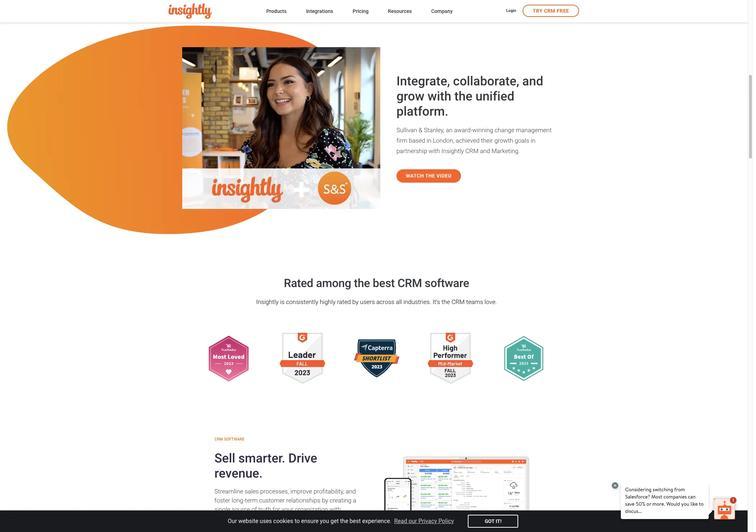 Task type: describe. For each thing, give the bounding box(es) containing it.
truth
[[259, 506, 271, 513]]

london,
[[433, 137, 455, 144]]

collaborate,
[[453, 74, 520, 89]]

insightly inside the sullivan & stanley, an award-winning change management firm based in london, achieved their growth goals in partnership with insightly crm and marketing.
[[442, 147, 464, 155]]

ensure
[[301, 518, 319, 525]]

it's
[[433, 299, 440, 306]]

crm highperformer mid market highperformer image
[[428, 329, 474, 389]]

integrate, collaborate, and grow with the unified platform.
[[397, 74, 544, 119]]

teams
[[467, 299, 484, 306]]

got it!
[[485, 519, 502, 524]]

crm inside "streamline sales processes, improve profitability, and foster long-term customer relationships by creating a single source of truth for your organization with insightly crm ."
[[239, 515, 252, 522]]

privacy
[[419, 518, 437, 525]]

cookieconsent dialog
[[0, 511, 748, 532]]

the left video
[[425, 173, 435, 179]]

love.
[[485, 299, 497, 306]]

experience.
[[363, 518, 392, 525]]

our
[[228, 518, 237, 525]]

1 vertical spatial insightly
[[256, 299, 279, 306]]

best of flat image
[[502, 336, 547, 381]]

crm up industries.
[[398, 277, 422, 290]]

a
[[353, 497, 357, 504]]

pricing link
[[353, 7, 369, 16]]

try
[[533, 8, 543, 14]]

an
[[446, 126, 453, 134]]

1 horizontal spatial by
[[353, 299, 359, 306]]

integrations link
[[306, 7, 334, 16]]

rated among the best crm software
[[284, 277, 470, 290]]

users
[[360, 299, 375, 306]]

customer
[[259, 497, 285, 504]]

1 in from the left
[[427, 137, 432, 144]]

stanley,
[[424, 126, 445, 134]]

uses
[[260, 518, 272, 525]]

website
[[239, 518, 258, 525]]

creating
[[330, 497, 352, 504]]

insightly logo link
[[169, 3, 255, 19]]

watch the video
[[406, 173, 452, 179]]

login link
[[507, 8, 517, 14]]

resources link
[[388, 7, 412, 16]]

to
[[295, 518, 300, 525]]

products
[[267, 8, 287, 14]]

source
[[232, 506, 250, 513]]

revenue.
[[215, 466, 263, 481]]

marketing.
[[492, 147, 520, 155]]

software
[[425, 277, 470, 290]]

processes,
[[260, 488, 289, 495]]

growth
[[495, 137, 514, 144]]

0 vertical spatial best
[[373, 277, 395, 290]]

video
[[437, 173, 452, 179]]

drive
[[289, 451, 318, 466]]

sell
[[215, 451, 235, 466]]

free
[[557, 8, 570, 14]]

organization
[[295, 506, 328, 513]]

crm left teams
[[452, 299, 465, 306]]

industries.
[[404, 299, 432, 306]]

and inside integrate, collaborate, and grow with the unified platform.
[[523, 74, 544, 89]]

management
[[516, 126, 552, 134]]

all
[[396, 299, 402, 306]]

sullivan
[[397, 126, 418, 134]]

crm kanban2 homepage laptop phone image
[[384, 456, 546, 532]]

of
[[252, 506, 257, 513]]

rated
[[337, 299, 351, 306]]

partnership
[[397, 147, 428, 155]]

integrate,
[[397, 74, 450, 89]]

cookies
[[274, 518, 293, 525]]

across
[[377, 299, 395, 306]]

crm leader leader image
[[280, 329, 326, 389]]

insightly inside "streamline sales processes, improve profitability, and foster long-term customer relationships by creating a single source of truth for your organization with insightly crm ."
[[215, 515, 237, 522]]

improve
[[291, 488, 312, 495]]

relationships
[[286, 497, 321, 504]]

rated
[[284, 277, 314, 290]]

streamline
[[215, 488, 243, 495]]

software
[[224, 437, 245, 442]]

by inside "streamline sales processes, improve profitability, and foster long-term customer relationships by creating a single source of truth for your organization with insightly crm ."
[[322, 497, 329, 504]]

watch
[[406, 173, 424, 179]]



Task type: locate. For each thing, give the bounding box(es) containing it.
crm right try
[[544, 8, 556, 14]]

based
[[409, 137, 426, 144]]

1 horizontal spatial insightly
[[256, 299, 279, 306]]

try crm free button
[[523, 5, 580, 17]]

read
[[394, 518, 407, 525]]

get
[[331, 518, 339, 525]]

2 horizontal spatial insightly
[[442, 147, 464, 155]]

goals
[[515, 137, 530, 144]]

products link
[[267, 7, 287, 16]]

crm down achieved
[[466, 147, 479, 155]]

with inside "streamline sales processes, improve profitability, and foster long-term customer relationships by creating a single source of truth for your organization with insightly crm ."
[[330, 506, 341, 513]]

.
[[252, 515, 253, 522]]

it!
[[496, 519, 502, 524]]

1 horizontal spatial best
[[373, 277, 395, 290]]

award-
[[454, 126, 473, 134]]

1 vertical spatial and
[[480, 147, 491, 155]]

got it! button
[[468, 515, 519, 528]]

is
[[280, 299, 285, 306]]

change
[[495, 126, 515, 134]]

with inside integrate, collaborate, and grow with the unified platform.
[[428, 89, 452, 104]]

crm left software
[[215, 437, 223, 442]]

profitability,
[[314, 488, 345, 495]]

0 horizontal spatial best
[[350, 518, 361, 525]]

read our privacy policy button
[[393, 516, 455, 527]]

highly
[[320, 299, 336, 306]]

best up "across"
[[373, 277, 395, 290]]

0 vertical spatial insightly
[[442, 147, 464, 155]]

0 vertical spatial and
[[523, 74, 544, 89]]

1 horizontal spatial in
[[531, 137, 536, 144]]

crm software
[[215, 437, 245, 442]]

the right it's
[[442, 299, 450, 306]]

1 vertical spatial with
[[429, 147, 440, 155]]

streamline sales processes, improve profitability, and foster long-term customer relationships by creating a single source of truth for your organization with insightly crm .
[[215, 488, 357, 522]]

with inside the sullivan & stanley, an award-winning change management firm based in london, achieved their growth goals in partnership with insightly crm and marketing.
[[429, 147, 440, 155]]

1 vertical spatial best
[[350, 518, 361, 525]]

single
[[215, 506, 230, 513]]

company link
[[432, 7, 453, 16]]

long-
[[232, 497, 245, 504]]

try crm free
[[533, 8, 570, 14]]

0 vertical spatial by
[[353, 299, 359, 306]]

the inside cookieconsent dialog
[[340, 518, 349, 525]]

by
[[353, 299, 359, 306], [322, 497, 329, 504]]

2 horizontal spatial and
[[523, 74, 544, 89]]

grow
[[397, 89, 425, 104]]

crm down source
[[239, 515, 252, 522]]

1 horizontal spatial and
[[480, 147, 491, 155]]

the up users
[[354, 277, 370, 290]]

0 horizontal spatial and
[[346, 488, 356, 495]]

our
[[409, 518, 417, 525]]

insightly crm link
[[215, 515, 252, 522]]

unified
[[476, 89, 515, 104]]

company
[[432, 8, 453, 14]]

sales
[[245, 488, 259, 495]]

insightly is consistently highly rated by users across all industries. it's the crm teams love.
[[256, 299, 497, 306]]

best inside cookieconsent dialog
[[350, 518, 361, 525]]

crm inside button
[[544, 8, 556, 14]]

&
[[419, 126, 423, 134]]

capterra image
[[354, 340, 400, 378]]

policy
[[439, 518, 454, 525]]

by right rated
[[353, 299, 359, 306]]

in down 'management'
[[531, 137, 536, 144]]

among
[[316, 277, 352, 290]]

try crm free link
[[523, 5, 580, 17]]

insightly logo image
[[169, 3, 212, 19]]

insightly down london, on the right of page
[[442, 147, 464, 155]]

firm
[[397, 137, 408, 144]]

integrations
[[306, 8, 334, 14]]

the down collaborate,
[[455, 89, 473, 104]]

smarter.
[[239, 451, 286, 466]]

platform.
[[397, 104, 449, 119]]

the right the get
[[340, 518, 349, 525]]

got
[[485, 519, 495, 524]]

achieved
[[456, 137, 480, 144]]

0 horizontal spatial insightly
[[215, 515, 237, 522]]

the
[[455, 89, 473, 104], [425, 173, 435, 179], [354, 277, 370, 290], [442, 299, 450, 306], [340, 518, 349, 525]]

2 in from the left
[[531, 137, 536, 144]]

most loved image
[[206, 336, 252, 382]]

2 vertical spatial and
[[346, 488, 356, 495]]

in down stanley,
[[427, 137, 432, 144]]

0 horizontal spatial by
[[322, 497, 329, 504]]

2 vertical spatial insightly
[[215, 515, 237, 522]]

and inside "streamline sales processes, improve profitability, and foster long-term customer relationships by creating a single source of truth for your organization with insightly crm ."
[[346, 488, 356, 495]]

1 vertical spatial by
[[322, 497, 329, 504]]

with down creating
[[330, 506, 341, 513]]

pricing
[[353, 8, 369, 14]]

consistently
[[286, 299, 319, 306]]

by down profitability,
[[322, 497, 329, 504]]

login
[[507, 8, 517, 13]]

our website uses cookies to ensure you get the best experience. read our privacy policy
[[228, 518, 454, 525]]

foster
[[215, 497, 230, 504]]

resources
[[388, 8, 412, 14]]

sullivan & stanley, an award-winning change management firm based in london, achieved their growth goals in partnership with insightly crm and marketing.
[[397, 126, 552, 155]]

your
[[282, 506, 294, 513]]

and inside the sullivan & stanley, an award-winning change management firm based in london, achieved their growth goals in partnership with insightly crm and marketing.
[[480, 147, 491, 155]]

you
[[320, 518, 329, 525]]

website thumbnail ss smiling3 image
[[182, 47, 380, 209]]

in
[[427, 137, 432, 144], [531, 137, 536, 144]]

0 horizontal spatial in
[[427, 137, 432, 144]]

insightly down single
[[215, 515, 237, 522]]

crm
[[544, 8, 556, 14], [466, 147, 479, 155], [398, 277, 422, 290], [452, 299, 465, 306], [215, 437, 223, 442], [239, 515, 252, 522]]

insightly left is
[[256, 299, 279, 306]]

with down london, on the right of page
[[429, 147, 440, 155]]

0 vertical spatial with
[[428, 89, 452, 104]]

the inside integrate, collaborate, and grow with the unified platform.
[[455, 89, 473, 104]]

crm inside the sullivan & stanley, an award-winning change management firm based in london, achieved their growth goals in partnership with insightly crm and marketing.
[[466, 147, 479, 155]]

winning
[[473, 126, 494, 134]]

term
[[245, 497, 258, 504]]

for
[[273, 506, 280, 513]]

2 vertical spatial with
[[330, 506, 341, 513]]

their
[[481, 137, 493, 144]]

insightly
[[442, 147, 464, 155], [256, 299, 279, 306], [215, 515, 237, 522]]

best right the get
[[350, 518, 361, 525]]

with down integrate,
[[428, 89, 452, 104]]

best
[[373, 277, 395, 290], [350, 518, 361, 525]]



Task type: vqa. For each thing, say whether or not it's contained in the screenshot.
directly
no



